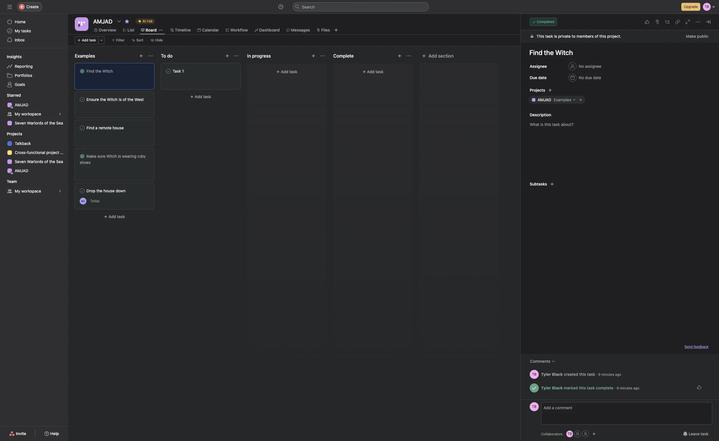 Task type: vqa. For each thing, say whether or not it's contained in the screenshot.
Add items to starred Image
no



Task type: describe. For each thing, give the bounding box(es) containing it.
this task is private to members of this project.
[[537, 34, 622, 39]]

hide sidebar image
[[7, 5, 12, 9]]

in progress
[[247, 53, 271, 58]]

remote
[[99, 125, 112, 130]]

remove image
[[579, 98, 583, 102]]

find the witch dialog
[[519, 14, 720, 441]]

cross-
[[15, 150, 27, 155]]

home link
[[3, 17, 65, 26]]

of inside main content
[[595, 34, 599, 39]]

this
[[537, 34, 545, 39]]

no due date
[[579, 75, 602, 80]]

reporting link
[[3, 62, 65, 71]]

goals link
[[3, 80, 65, 89]]

calendar link
[[198, 27, 219, 33]]

my for see details, my workspace icon
[[15, 111, 20, 116]]

seven warlords of the sea link for talkback
[[3, 157, 65, 166]]

no for no due date
[[579, 75, 584, 80]]

overview
[[99, 28, 116, 32]]

ruby
[[138, 154, 146, 159]]

tb for tb button to the middle
[[532, 404, 537, 409]]

files link
[[317, 27, 330, 33]]

my tasks
[[15, 28, 31, 33]]

overview link
[[94, 27, 116, 33]]

witch for find
[[102, 69, 113, 73]]

task inside leave task button
[[701, 431, 709, 436]]

amjad for 2nd amjad link from the top of the page
[[15, 168, 28, 173]]

minutes inside tyler black created this task · 9 minutes ago
[[602, 372, 615, 377]]

no assignee
[[579, 64, 602, 69]]

insights element
[[0, 52, 68, 90]]

a
[[95, 125, 98, 130]]

history image
[[279, 5, 283, 9]]

amjad for first amjad link from the top
[[15, 102, 28, 107]]

filter
[[116, 38, 125, 42]]

1 vertical spatial house
[[104, 188, 115, 193]]

send feedback
[[685, 345, 709, 349]]

see details, my workspace image
[[58, 189, 62, 193]]

more section actions image for to do
[[234, 54, 239, 58]]

invite
[[16, 431, 26, 436]]

more section actions image for examples
[[148, 54, 153, 58]]

global element
[[0, 14, 68, 48]]

completed button
[[530, 18, 557, 26]]

completed checkbox for drop the house down
[[79, 187, 86, 194]]

today button
[[90, 199, 100, 203]]

help
[[50, 431, 59, 436]]

date
[[593, 75, 602, 80]]

copy task link image
[[676, 20, 680, 24]]

close details image
[[707, 20, 711, 24]]

seven warlords of the sea for talkback
[[15, 159, 63, 164]]

messages link
[[287, 27, 310, 33]]

seven warlords of the sea link for amjad
[[3, 119, 65, 128]]

hide button
[[148, 36, 166, 44]]

add task image
[[225, 54, 230, 58]]

starred element
[[0, 90, 68, 129]]

public
[[698, 34, 709, 39]]

created
[[564, 372, 579, 377]]

today
[[90, 199, 100, 203]]

no due date button
[[566, 73, 604, 83]]

insights button
[[0, 54, 22, 60]]

show options image
[[117, 19, 121, 24]]

invite button
[[5, 429, 30, 439]]

of left west
[[123, 97, 127, 102]]

completed checkbox for find
[[79, 68, 86, 75]]

drop the house down
[[87, 188, 126, 193]]

my workspace for see details, my workspace icon
[[15, 111, 41, 116]]

create button
[[17, 2, 42, 11]]

timeline
[[175, 28, 191, 32]]

dashboard link
[[255, 27, 280, 33]]

comments
[[530, 359, 551, 364]]

completed image for find the witch
[[79, 68, 86, 75]]

leave task
[[689, 431, 709, 436]]

send feedback link
[[685, 344, 709, 349]]

my workspace link for see details, my workspace image
[[3, 187, 65, 196]]

completed
[[537, 20, 555, 24]]

warlords for amjad
[[27, 121, 43, 125]]

shoes
[[80, 160, 91, 165]]

black for marked
[[552, 385, 563, 390]]

board image
[[78, 21, 85, 28]]

completed checkbox for find a remote house
[[79, 125, 86, 131]]

find a remote house
[[87, 125, 124, 130]]

subtasks
[[530, 182, 547, 186]]

0 vertical spatial examples
[[75, 53, 95, 58]]

add task image for examples
[[139, 54, 144, 58]]

add to projects image
[[548, 88, 553, 92]]

Search tasks, projects, and more text field
[[293, 2, 429, 11]]

examples inside popup button
[[554, 97, 572, 102]]

teams element
[[0, 176, 68, 197]]

make for sure
[[87, 154, 96, 159]]

inbox
[[15, 37, 25, 42]]

add task image for in progress
[[311, 54, 316, 58]]

calendar
[[202, 28, 219, 32]]

make public button
[[683, 31, 713, 41]]

starred button
[[0, 92, 21, 98]]

completed checkbox for task
[[165, 68, 172, 75]]

ex button
[[80, 198, 87, 204]]

starred
[[7, 93, 21, 98]]

warlords for talkback
[[27, 159, 43, 164]]

due date
[[530, 75, 547, 80]]

projects element
[[0, 129, 68, 176]]

of inside projects element
[[44, 159, 48, 164]]

my for see details, my workspace image
[[15, 189, 20, 193]]

tyler black link for created this task
[[541, 372, 563, 377]]

hide
[[155, 38, 163, 42]]

reporting
[[15, 64, 33, 69]]

add inside button
[[429, 53, 437, 58]]

witch for ensure
[[107, 97, 118, 102]]

workspace for see details, my workspace image
[[21, 189, 41, 193]]

1 amjad link from the top
[[3, 100, 65, 109]]

home
[[15, 19, 26, 24]]

to
[[572, 34, 576, 39]]

1 horizontal spatial projects button
[[521, 86, 546, 94]]

this for ·
[[580, 372, 587, 377]]

functional
[[27, 150, 45, 155]]

my tasks link
[[3, 26, 65, 35]]

is inside main content
[[555, 34, 557, 39]]

drop
[[87, 188, 95, 193]]

comments button
[[527, 356, 559, 366]]

0 vertical spatial house
[[113, 125, 124, 130]]

0 horizontal spatial projects
[[7, 131, 22, 136]]

0 vertical spatial tb button
[[530, 370, 539, 379]]

no assignee button
[[566, 61, 604, 71]]

see details, my workspace image
[[58, 112, 62, 116]]

seven for amjad
[[15, 121, 26, 125]]

filter button
[[109, 36, 127, 44]]

portfolios link
[[3, 71, 65, 80]]

remove from starred image
[[125, 19, 129, 24]]

ensure the witch is of the west
[[87, 97, 144, 102]]

wearing
[[122, 154, 137, 159]]

at risk button
[[133, 17, 158, 25]]

completed checkbox for ensure the witch is of the west
[[79, 96, 86, 103]]

dashboard
[[259, 28, 280, 32]]

assignee
[[585, 64, 602, 69]]

0 vertical spatial ·
[[597, 372, 598, 377]]

of inside starred element
[[44, 121, 48, 125]]

tab actions image
[[159, 28, 163, 32]]



Task type: locate. For each thing, give the bounding box(es) containing it.
my workspace link down starred
[[3, 109, 65, 119]]

more actions image
[[100, 39, 103, 42]]

0 horizontal spatial ago
[[616, 372, 622, 377]]

0 vertical spatial 9
[[599, 372, 601, 377]]

3 completed image from the top
[[79, 125, 86, 131]]

minutes right complete
[[620, 386, 633, 390]]

tyler left marked
[[541, 385, 551, 390]]

no
[[579, 64, 584, 69], [579, 75, 584, 80]]

1 vertical spatial my workspace link
[[3, 187, 65, 196]]

1 warlords from the top
[[27, 121, 43, 125]]

house left down
[[104, 188, 115, 193]]

ex
[[81, 199, 85, 203]]

completed checkbox left a
[[79, 125, 86, 131]]

messages
[[291, 28, 310, 32]]

0 horizontal spatial ·
[[597, 372, 598, 377]]

attachments: add a file to this task, find the witch image
[[655, 20, 660, 24]]

more actions for this task image
[[696, 20, 701, 24]]

seven for talkback
[[15, 159, 26, 164]]

1 completed image from the top
[[79, 68, 86, 75]]

sea for talkback
[[56, 159, 63, 164]]

my workspace for see details, my workspace image
[[15, 189, 41, 193]]

my left tasks
[[15, 28, 20, 33]]

assignee
[[530, 64, 547, 69]]

0 horizontal spatial 9
[[599, 372, 601, 377]]

1 horizontal spatial projects
[[530, 88, 546, 92]]

seven inside projects element
[[15, 159, 26, 164]]

tyler black link down comments dropdown button
[[541, 372, 563, 377]]

· up tyler black marked this task complete · 9 minutes ago
[[597, 372, 598, 377]]

witch
[[102, 69, 113, 73], [107, 97, 118, 102], [106, 154, 117, 159]]

make up shoes
[[87, 154, 96, 159]]

completed checkbox up shoes
[[79, 153, 86, 160]]

0 vertical spatial no
[[579, 64, 584, 69]]

ensure
[[87, 97, 99, 102]]

of
[[595, 34, 599, 39], [123, 97, 127, 102], [44, 121, 48, 125], [44, 159, 48, 164]]

0 horizontal spatial minutes
[[602, 372, 615, 377]]

board
[[146, 28, 157, 32]]

completed image left "ensure"
[[79, 96, 86, 103]]

completed checkbox left "ensure"
[[79, 96, 86, 103]]

3 add task image from the left
[[398, 54, 402, 58]]

0 horizontal spatial examples
[[75, 53, 95, 58]]

amjad link up teams element
[[3, 166, 65, 175]]

0 vertical spatial witch
[[102, 69, 113, 73]]

black left created
[[552, 372, 563, 377]]

is for make sure witch is wearing ruby shoes
[[118, 154, 121, 159]]

my workspace down team
[[15, 189, 41, 193]]

2 seven from the top
[[15, 159, 26, 164]]

completed checkbox left drop
[[79, 187, 86, 194]]

9
[[599, 372, 601, 377], [617, 386, 619, 390]]

1 horizontal spatial minutes
[[620, 386, 633, 390]]

sort
[[137, 38, 143, 42]]

9 up complete
[[599, 372, 601, 377]]

amjad
[[538, 97, 552, 102], [15, 102, 28, 107], [15, 168, 28, 173]]

task
[[173, 69, 181, 73]]

leave task button
[[680, 429, 713, 439]]

1 horizontal spatial ago
[[634, 386, 640, 390]]

seven warlords of the sea link inside starred element
[[3, 119, 65, 128]]

task
[[546, 34, 553, 39], [89, 38, 96, 42], [290, 69, 298, 74], [376, 69, 384, 74], [203, 94, 211, 99], [117, 214, 125, 219], [588, 372, 596, 377], [587, 385, 595, 390], [701, 431, 709, 436]]

this left the project. on the top of page
[[600, 34, 607, 39]]

0 vertical spatial tyler black link
[[541, 372, 563, 377]]

amjad down add to projects image
[[538, 97, 552, 102]]

1 vertical spatial tyler black link
[[541, 385, 563, 390]]

witch inside make sure witch is wearing ruby shoes
[[106, 154, 117, 159]]

leave
[[689, 431, 700, 436]]

make for public
[[687, 34, 697, 39]]

my inside 'global' element
[[15, 28, 20, 33]]

1 vertical spatial seven warlords of the sea
[[15, 159, 63, 164]]

tyler for created this task
[[541, 372, 551, 377]]

collaborators
[[541, 432, 563, 436]]

0 vertical spatial completed image
[[79, 68, 86, 75]]

examples button
[[553, 97, 578, 103]]

more section actions image left the complete
[[321, 54, 325, 58]]

plan
[[60, 150, 68, 155]]

1 vertical spatial tb button
[[530, 402, 539, 411]]

1 my workspace from the top
[[15, 111, 41, 116]]

no left the assignee at the top right
[[579, 64, 584, 69]]

tyler black link left marked
[[541, 385, 563, 390]]

2 amjad link from the top
[[3, 166, 65, 175]]

9 inside tyler black created this task · 9 minutes ago
[[599, 372, 601, 377]]

seven warlords of the sea
[[15, 121, 63, 125], [15, 159, 63, 164]]

1 vertical spatial 9
[[617, 386, 619, 390]]

1 vertical spatial examples
[[554, 97, 572, 102]]

minutes up complete
[[602, 372, 615, 377]]

the inside projects element
[[49, 159, 55, 164]]

section
[[438, 53, 454, 58]]

1 vertical spatial make
[[87, 154, 96, 159]]

examples left remove image
[[554, 97, 572, 102]]

1 tyler black link from the top
[[541, 372, 563, 377]]

1 horizontal spatial more section actions image
[[321, 54, 325, 58]]

1 vertical spatial projects button
[[0, 131, 22, 137]]

0 vertical spatial is
[[555, 34, 557, 39]]

0 vertical spatial amjad
[[538, 97, 552, 102]]

help button
[[41, 429, 63, 439]]

warlords
[[27, 121, 43, 125], [27, 159, 43, 164]]

amjad link down goals link
[[3, 100, 65, 109]]

0 vertical spatial this
[[600, 34, 607, 39]]

sea for amjad
[[56, 121, 63, 125]]

my workspace
[[15, 111, 41, 116], [15, 189, 41, 193]]

make inside make sure witch is wearing ruby shoes
[[87, 154, 96, 159]]

tyler black link for marked this task complete
[[541, 385, 563, 390]]

completed checkbox for make sure witch is wearing ruby shoes
[[79, 153, 86, 160]]

find for find the witch
[[87, 69, 94, 73]]

add section
[[429, 53, 454, 58]]

2 seven warlords of the sea link from the top
[[3, 157, 65, 166]]

description
[[530, 112, 552, 117]]

1 horizontal spatial make
[[687, 34, 697, 39]]

amjad up team
[[15, 168, 28, 173]]

list
[[128, 28, 134, 32]]

workspace inside starred element
[[21, 111, 41, 116]]

2 workspace from the top
[[21, 189, 41, 193]]

tb inside main content
[[532, 372, 537, 376]]

tyler down comments dropdown button
[[541, 372, 551, 377]]

1 vertical spatial no
[[579, 75, 584, 80]]

1 horizontal spatial ·
[[615, 385, 616, 390]]

projects inside main content
[[530, 88, 546, 92]]

Task Name text field
[[526, 46, 713, 59]]

no left due
[[579, 75, 584, 80]]

workspace inside teams element
[[21, 189, 41, 193]]

1 vertical spatial tb
[[532, 404, 537, 409]]

minutes inside tyler black marked this task complete · 9 minutes ago
[[620, 386, 633, 390]]

3 my from the top
[[15, 189, 20, 193]]

0 horizontal spatial projects button
[[0, 131, 22, 137]]

sea down see details, my workspace icon
[[56, 121, 63, 125]]

projects button down due date
[[521, 86, 546, 94]]

1 vertical spatial ·
[[615, 385, 616, 390]]

ago inside tyler black marked this task complete · 9 minutes ago
[[634, 386, 640, 390]]

warlords inside projects element
[[27, 159, 43, 164]]

files
[[321, 28, 330, 32]]

my inside starred element
[[15, 111, 20, 116]]

my down team
[[15, 189, 20, 193]]

seven up talkback
[[15, 121, 26, 125]]

1 no from the top
[[579, 64, 584, 69]]

seven inside starred element
[[15, 121, 26, 125]]

house right the remote
[[113, 125, 124, 130]]

is for ensure the witch is of the west
[[119, 97, 122, 102]]

timeline link
[[170, 27, 191, 33]]

sea inside starred element
[[56, 121, 63, 125]]

add subtasks image
[[550, 182, 555, 186]]

0 vertical spatial seven warlords of the sea
[[15, 121, 63, 125]]

1 more section actions image from the left
[[234, 54, 239, 58]]

warlords up talkback link
[[27, 121, 43, 125]]

tyler black marked this task complete · 9 minutes ago
[[541, 385, 640, 390]]

no for no assignee
[[579, 64, 584, 69]]

· right complete
[[615, 385, 616, 390]]

2 my workspace link from the top
[[3, 187, 65, 196]]

witch for make
[[106, 154, 117, 159]]

2 vertical spatial amjad
[[15, 168, 28, 173]]

tyler for marked this task complete
[[541, 385, 551, 390]]

2 add task image from the left
[[311, 54, 316, 58]]

1 vertical spatial this
[[580, 372, 587, 377]]

1 seven warlords of the sea from the top
[[15, 121, 63, 125]]

add task image for complete
[[398, 54, 402, 58]]

list link
[[123, 27, 134, 33]]

more section actions image for complete
[[407, 54, 411, 58]]

upgrade
[[684, 5, 698, 9]]

ago inside tyler black created this task · 9 minutes ago
[[616, 372, 622, 377]]

sea inside projects element
[[56, 159, 63, 164]]

is left wearing
[[118, 154, 121, 159]]

the inside starred element
[[49, 121, 55, 125]]

1 completed checkbox from the left
[[79, 68, 86, 75]]

1 horizontal spatial add task image
[[311, 54, 316, 58]]

examples up find the witch
[[75, 53, 95, 58]]

2 tyler from the top
[[541, 385, 551, 390]]

2 find from the top
[[87, 125, 94, 130]]

1 vertical spatial amjad link
[[3, 166, 65, 175]]

add tab image
[[334, 28, 339, 32]]

goals
[[15, 82, 25, 87]]

1 black from the top
[[552, 372, 563, 377]]

4 completed checkbox from the top
[[79, 187, 86, 194]]

2 sea from the top
[[56, 159, 63, 164]]

2 black from the top
[[552, 385, 563, 390]]

project.
[[608, 34, 622, 39]]

completed checkbox left find the witch
[[79, 68, 86, 75]]

upgrade button
[[682, 3, 701, 11]]

completed image for find a remote house
[[79, 125, 86, 131]]

black for created
[[552, 372, 563, 377]]

the
[[95, 69, 101, 73], [100, 97, 106, 102], [128, 97, 134, 102], [49, 121, 55, 125], [49, 159, 55, 164], [97, 188, 102, 193]]

seven warlords of the sea for amjad
[[15, 121, 63, 125]]

1 my workspace link from the top
[[3, 109, 65, 119]]

1 my from the top
[[15, 28, 20, 33]]

1 vertical spatial minutes
[[620, 386, 633, 390]]

full screen image
[[686, 20, 691, 24]]

0 vertical spatial my
[[15, 28, 20, 33]]

make inside button
[[687, 34, 697, 39]]

workspace for see details, my workspace icon
[[21, 111, 41, 116]]

1 vertical spatial seven warlords of the sea link
[[3, 157, 65, 166]]

completed image left find the witch
[[79, 68, 86, 75]]

find the witch
[[87, 69, 113, 73]]

at
[[143, 19, 146, 23]]

9 right complete
[[617, 386, 619, 390]]

completed image for ensure the witch is of the west
[[79, 96, 86, 103]]

2 more section actions image from the left
[[321, 54, 325, 58]]

1 vertical spatial ago
[[634, 386, 640, 390]]

is left private
[[555, 34, 557, 39]]

1 vertical spatial black
[[552, 385, 563, 390]]

projects button up talkback
[[0, 131, 22, 137]]

1 vertical spatial seven
[[15, 159, 26, 164]]

1 workspace from the top
[[21, 111, 41, 116]]

0 vertical spatial seven warlords of the sea link
[[3, 119, 65, 128]]

tb for top tb button
[[532, 372, 537, 376]]

2 completed checkbox from the left
[[165, 68, 172, 75]]

0 vertical spatial amjad link
[[3, 100, 65, 109]]

0 vertical spatial warlords
[[27, 121, 43, 125]]

main content
[[519, 30, 720, 400]]

my workspace link for see details, my workspace icon
[[3, 109, 65, 119]]

feedback
[[694, 345, 709, 349]]

completed image left "task"
[[165, 68, 172, 75]]

house
[[113, 125, 124, 130], [104, 188, 115, 193]]

more section actions image
[[148, 54, 153, 58], [321, 54, 325, 58]]

2 vertical spatial tb button
[[567, 431, 574, 437]]

board link
[[141, 27, 157, 33]]

2 no from the top
[[579, 75, 584, 80]]

2 horizontal spatial add task image
[[398, 54, 402, 58]]

1 vertical spatial completed image
[[79, 153, 86, 160]]

completed image for task 1
[[165, 68, 172, 75]]

0 horizontal spatial make
[[87, 154, 96, 159]]

9 inside tyler black marked this task complete · 9 minutes ago
[[617, 386, 619, 390]]

2 vertical spatial completed image
[[79, 187, 86, 194]]

completed image for make sure witch is wearing ruby shoes
[[79, 153, 86, 160]]

tasks
[[21, 28, 31, 33]]

0 vertical spatial sea
[[56, 121, 63, 125]]

amjad inside main content
[[538, 97, 552, 102]]

my workspace link
[[3, 109, 65, 119], [3, 187, 65, 196]]

0 vertical spatial projects
[[530, 88, 546, 92]]

create
[[26, 4, 39, 9]]

insights
[[7, 54, 22, 59]]

inbox link
[[3, 35, 65, 45]]

more section actions image for in progress
[[321, 54, 325, 58]]

my down starred
[[15, 111, 20, 116]]

completed image up shoes
[[79, 153, 86, 160]]

tb for the bottommost tb button
[[568, 432, 572, 436]]

marked
[[564, 385, 578, 390]]

3 completed checkbox from the top
[[79, 153, 86, 160]]

2 my from the top
[[15, 111, 20, 116]]

seven
[[15, 121, 26, 125], [15, 159, 26, 164]]

1 vertical spatial projects
[[7, 131, 22, 136]]

private
[[559, 34, 571, 39]]

complete
[[334, 53, 354, 58]]

amjad inside projects element
[[15, 168, 28, 173]]

amjad inside starred element
[[15, 102, 28, 107]]

black left marked
[[552, 385, 563, 390]]

my workspace link inside teams element
[[3, 187, 65, 196]]

1 completed checkbox from the top
[[79, 96, 86, 103]]

2 vertical spatial witch
[[106, 154, 117, 159]]

my workspace down starred
[[15, 111, 41, 116]]

Completed checkbox
[[79, 96, 86, 103], [79, 125, 86, 131], [79, 153, 86, 160], [79, 187, 86, 194]]

2 more section actions image from the left
[[407, 54, 411, 58]]

1 vertical spatial amjad
[[15, 102, 28, 107]]

0 likes. click to like this task image
[[697, 385, 702, 389]]

find
[[87, 69, 94, 73], [87, 125, 94, 130]]

2 vertical spatial tb
[[568, 432, 572, 436]]

is left west
[[119, 97, 122, 102]]

at risk
[[143, 19, 153, 23]]

1 seven warlords of the sea link from the top
[[3, 119, 65, 128]]

2 completed image from the top
[[79, 96, 86, 103]]

1 horizontal spatial 9
[[617, 386, 619, 390]]

this for complete
[[579, 385, 586, 390]]

Completed checkbox
[[79, 68, 86, 75], [165, 68, 172, 75]]

1 vertical spatial find
[[87, 125, 94, 130]]

0 vertical spatial my workspace link
[[3, 109, 65, 119]]

1 add task image from the left
[[139, 54, 144, 58]]

0 vertical spatial my workspace
[[15, 111, 41, 116]]

my inside teams element
[[15, 189, 20, 193]]

0 vertical spatial tyler
[[541, 372, 551, 377]]

0 vertical spatial seven
[[15, 121, 26, 125]]

seven warlords of the sea link down functional
[[3, 157, 65, 166]]

make sure witch is wearing ruby shoes
[[80, 154, 146, 165]]

2 vertical spatial is
[[118, 154, 121, 159]]

0 horizontal spatial completed checkbox
[[79, 68, 86, 75]]

1 tyler from the top
[[541, 372, 551, 377]]

completed image
[[79, 68, 86, 75], [79, 96, 86, 103], [79, 125, 86, 131]]

make left public
[[687, 34, 697, 39]]

1 more section actions image from the left
[[148, 54, 153, 58]]

add section button
[[420, 51, 456, 61]]

2 tyler black link from the top
[[541, 385, 563, 390]]

1 vertical spatial completed image
[[79, 96, 86, 103]]

0 vertical spatial black
[[552, 372, 563, 377]]

down
[[116, 188, 126, 193]]

tb
[[532, 372, 537, 376], [532, 404, 537, 409], [568, 432, 572, 436]]

None text field
[[92, 16, 114, 26]]

0 vertical spatial minutes
[[602, 372, 615, 377]]

find for find a remote house
[[87, 125, 94, 130]]

projects down due date
[[530, 88, 546, 92]]

1 sea from the top
[[56, 121, 63, 125]]

0 likes. click to like this task image
[[645, 20, 650, 24]]

0 vertical spatial workspace
[[21, 111, 41, 116]]

seven warlords of the sea up talkback link
[[15, 121, 63, 125]]

make public
[[687, 34, 709, 39]]

seven warlords of the sea inside starred element
[[15, 121, 63, 125]]

amjad down starred
[[15, 102, 28, 107]]

0 horizontal spatial add task image
[[139, 54, 144, 58]]

members
[[577, 34, 594, 39]]

of up talkback link
[[44, 121, 48, 125]]

my workspace link down team
[[3, 187, 65, 196]]

2 warlords from the top
[[27, 159, 43, 164]]

1 vertical spatial my workspace
[[15, 189, 41, 193]]

completed image for drop the house down
[[79, 187, 86, 194]]

0 vertical spatial tb
[[532, 372, 537, 376]]

0 vertical spatial completed image
[[165, 68, 172, 75]]

warlords down cross-functional project plan link
[[27, 159, 43, 164]]

1 find from the top
[[87, 69, 94, 73]]

1
[[182, 69, 184, 73]]

1 vertical spatial workspace
[[21, 189, 41, 193]]

2 vertical spatial this
[[579, 385, 586, 390]]

0 vertical spatial find
[[87, 69, 94, 73]]

completed checkbox left "task"
[[165, 68, 172, 75]]

portfolios
[[15, 73, 32, 78]]

1 vertical spatial sea
[[56, 159, 63, 164]]

talkback link
[[3, 139, 65, 148]]

projects up talkback
[[7, 131, 22, 136]]

0 horizontal spatial more section actions image
[[234, 54, 239, 58]]

completed image left drop
[[79, 187, 86, 194]]

my workspace inside teams element
[[15, 189, 41, 193]]

sea down plan
[[56, 159, 63, 164]]

seven warlords of the sea down cross-functional project plan
[[15, 159, 63, 164]]

add subtask image
[[666, 20, 670, 24]]

workflow link
[[226, 27, 248, 33]]

main content containing this task is private to members of this project.
[[519, 30, 720, 400]]

0 vertical spatial make
[[687, 34, 697, 39]]

my workspace inside starred element
[[15, 111, 41, 116]]

of right the "members"
[[595, 34, 599, 39]]

more section actions image left to do
[[148, 54, 153, 58]]

this
[[600, 34, 607, 39], [580, 372, 587, 377], [579, 385, 586, 390]]

seven warlords of the sea link up talkback link
[[3, 119, 65, 128]]

add task image
[[139, 54, 144, 58], [311, 54, 316, 58], [398, 54, 402, 58]]

seven down cross-
[[15, 159, 26, 164]]

0 vertical spatial projects button
[[521, 86, 546, 94]]

my
[[15, 28, 20, 33], [15, 111, 20, 116], [15, 189, 20, 193]]

seven warlords of the sea inside projects element
[[15, 159, 63, 164]]

1 vertical spatial tyler
[[541, 385, 551, 390]]

2 seven warlords of the sea from the top
[[15, 159, 63, 164]]

minutes
[[602, 372, 615, 377], [620, 386, 633, 390]]

tyler black created this task · 9 minutes ago
[[541, 372, 622, 377]]

2 my workspace from the top
[[15, 189, 41, 193]]

this right marked
[[579, 385, 586, 390]]

1 seven from the top
[[15, 121, 26, 125]]

task 1
[[173, 69, 184, 73]]

1 vertical spatial witch
[[107, 97, 118, 102]]

examples
[[75, 53, 95, 58], [554, 97, 572, 102]]

0 vertical spatial ago
[[616, 372, 622, 377]]

·
[[597, 372, 598, 377], [615, 385, 616, 390]]

add task
[[82, 38, 96, 42], [281, 69, 298, 74], [367, 69, 384, 74], [195, 94, 211, 99], [109, 214, 125, 219]]

sea
[[56, 121, 63, 125], [56, 159, 63, 164]]

2 completed checkbox from the top
[[79, 125, 86, 131]]

1 vertical spatial warlords
[[27, 159, 43, 164]]

this right created
[[580, 372, 587, 377]]

2 vertical spatial completed image
[[79, 125, 86, 131]]

completed image
[[165, 68, 172, 75], [79, 153, 86, 160], [79, 187, 86, 194]]

1 vertical spatial my
[[15, 111, 20, 116]]

0 horizontal spatial more section actions image
[[148, 54, 153, 58]]

is inside make sure witch is wearing ruby shoes
[[118, 154, 121, 159]]

more section actions image
[[234, 54, 239, 58], [407, 54, 411, 58]]

completed image left a
[[79, 125, 86, 131]]

1 horizontal spatial more section actions image
[[407, 54, 411, 58]]

of down cross-functional project plan
[[44, 159, 48, 164]]

1 horizontal spatial completed checkbox
[[165, 68, 172, 75]]

project
[[46, 150, 59, 155]]

1 horizontal spatial examples
[[554, 97, 572, 102]]

warlords inside starred element
[[27, 121, 43, 125]]

2 vertical spatial my
[[15, 189, 20, 193]]

1 vertical spatial is
[[119, 97, 122, 102]]

add or remove collaborators image
[[593, 432, 596, 436]]



